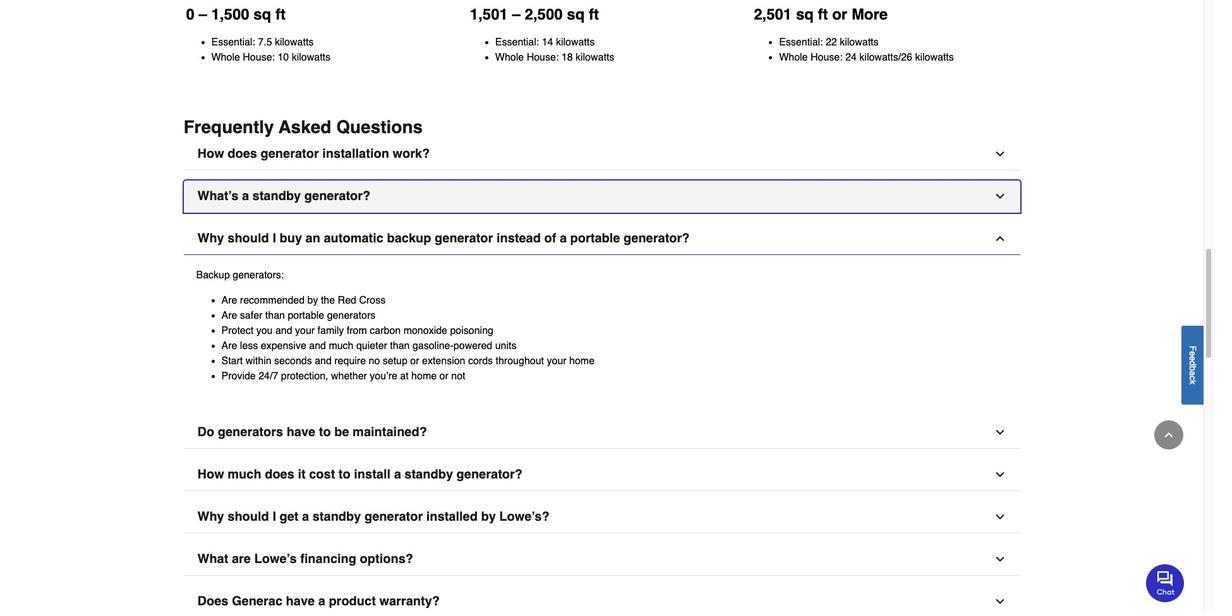 Task type: locate. For each thing, give the bounding box(es) containing it.
essential: down 0 – 1,500 sq ft
[[211, 37, 255, 48]]

2 ft from the left
[[589, 6, 599, 23]]

2 vertical spatial generator
[[365, 510, 423, 525]]

i inside 'button'
[[273, 231, 276, 246]]

scroll to top element
[[1155, 421, 1184, 450]]

are down backup generators:
[[222, 295, 237, 307]]

0 horizontal spatial home
[[412, 371, 437, 382]]

0 horizontal spatial essential:
[[211, 37, 255, 48]]

f e e d b a c k button
[[1182, 326, 1204, 405]]

i inside button
[[273, 510, 276, 525]]

should up backup generators:
[[228, 231, 269, 246]]

than up setup
[[390, 341, 410, 352]]

generator
[[261, 147, 319, 161], [435, 231, 493, 246], [365, 510, 423, 525]]

kilowatts right kilowatts/26
[[916, 52, 954, 63]]

1,500
[[211, 6, 249, 23]]

2 horizontal spatial sq
[[796, 6, 814, 23]]

a up k
[[1188, 371, 1199, 376]]

chevron down image inside "how much does it cost to install a standby generator?" button
[[994, 469, 1007, 482]]

0 – 1,500 sq ft
[[186, 6, 286, 23]]

much inside button
[[228, 468, 261, 482]]

essential: inside essential: 22 kilowatts whole house: 24 kilowatts/26 kilowatts
[[780, 37, 823, 48]]

home right throughout
[[570, 356, 595, 367]]

1 vertical spatial by
[[481, 510, 496, 525]]

house: inside essential: 7.5 kilowatts whole house: 10 kilowatts
[[243, 52, 275, 63]]

0 horizontal spatial portable
[[288, 310, 324, 322]]

chevron down image inside why should i get a standby generator installed by lowe's? button
[[994, 511, 1007, 524]]

1 vertical spatial generator?
[[624, 231, 690, 246]]

cross
[[359, 295, 386, 307]]

1 horizontal spatial sq
[[567, 6, 585, 23]]

kilowatts right 10
[[292, 52, 331, 63]]

ft up the 22
[[818, 6, 828, 23]]

2 vertical spatial chevron down image
[[994, 596, 1007, 609]]

essential: for ft
[[780, 37, 823, 48]]

1 vertical spatial i
[[273, 510, 276, 525]]

1 i from the top
[[273, 231, 276, 246]]

generator up options?
[[365, 510, 423, 525]]

get
[[280, 510, 299, 525]]

options?
[[360, 552, 413, 567]]

0 vertical spatial portable
[[571, 231, 620, 246]]

warranty?
[[380, 595, 440, 609]]

i for get
[[273, 510, 276, 525]]

2 horizontal spatial essential:
[[780, 37, 823, 48]]

ft right 2,500
[[589, 6, 599, 23]]

1 vertical spatial generator
[[435, 231, 493, 246]]

3 house: from the left
[[811, 52, 843, 63]]

by inside are recommended by the red cross are safer than portable generators protect you and your family from carbon monoxide poisoning are less expensive and much quieter than gasoline-powered units start within seconds and require no setup or extension cords throughout your home provide 24/7 protection, whether you're at home or not
[[308, 295, 318, 307]]

by left the
[[308, 295, 318, 307]]

essential: left 14
[[495, 37, 539, 48]]

your left the family
[[295, 326, 315, 337]]

1 horizontal spatial ft
[[589, 6, 599, 23]]

1 horizontal spatial than
[[390, 341, 410, 352]]

sq right 2,501
[[796, 6, 814, 23]]

kilowatts up 10
[[275, 37, 314, 48]]

1 vertical spatial your
[[547, 356, 567, 367]]

1,501
[[470, 6, 508, 23]]

e
[[1188, 351, 1199, 356], [1188, 356, 1199, 361]]

2 horizontal spatial whole
[[780, 52, 808, 63]]

why for why should i get a standby generator installed by lowe's?
[[198, 510, 224, 525]]

house: down 14
[[527, 52, 559, 63]]

2 why from the top
[[198, 510, 224, 525]]

1 vertical spatial portable
[[288, 310, 324, 322]]

e up 'b'
[[1188, 356, 1199, 361]]

e up d
[[1188, 351, 1199, 356]]

provide
[[222, 371, 256, 382]]

1 vertical spatial home
[[412, 371, 437, 382]]

0 vertical spatial have
[[287, 425, 316, 440]]

1 e from the top
[[1188, 351, 1199, 356]]

are up protect
[[222, 310, 237, 322]]

how down frequently
[[198, 147, 224, 161]]

0 vertical spatial i
[[273, 231, 276, 246]]

are recommended by the red cross are safer than portable generators protect you and your family from carbon monoxide poisoning are less expensive and much quieter than gasoline-powered units start within seconds and require no setup or extension cords throughout your home provide 24/7 protection, whether you're at home or not
[[222, 295, 595, 382]]

1 horizontal spatial standby
[[313, 510, 361, 525]]

extension
[[422, 356, 466, 367]]

carbon
[[370, 326, 401, 337]]

1 horizontal spatial house:
[[527, 52, 559, 63]]

i
[[273, 231, 276, 246], [273, 510, 276, 525]]

2 vertical spatial or
[[440, 371, 449, 382]]

units
[[495, 341, 517, 352]]

and up the expensive
[[276, 326, 292, 337]]

1 house: from the left
[[243, 52, 275, 63]]

1 horizontal spatial essential:
[[495, 37, 539, 48]]

1 how from the top
[[198, 147, 224, 161]]

how much does it cost to install a standby generator? button
[[184, 460, 1021, 492]]

generator right backup
[[435, 231, 493, 246]]

2,501
[[754, 6, 792, 23]]

or right setup
[[410, 356, 419, 367]]

portable down the
[[288, 310, 324, 322]]

1 horizontal spatial generators
[[327, 310, 376, 322]]

more
[[852, 6, 888, 23]]

powered
[[454, 341, 493, 352]]

0 horizontal spatial house:
[[243, 52, 275, 63]]

18
[[562, 52, 573, 63]]

0 vertical spatial than
[[265, 310, 285, 322]]

does generac have a product warranty?
[[198, 595, 440, 609]]

your
[[295, 326, 315, 337], [547, 356, 567, 367]]

and up protection,
[[315, 356, 332, 367]]

portable down what's a standby generator? button
[[571, 231, 620, 246]]

2 horizontal spatial generator?
[[624, 231, 690, 246]]

0 vertical spatial standby
[[253, 189, 301, 204]]

1 should from the top
[[228, 231, 269, 246]]

why inside button
[[198, 510, 224, 525]]

1 vertical spatial generators
[[218, 425, 283, 440]]

chevron down image inside what's a standby generator? button
[[994, 190, 1007, 203]]

2 chevron down image from the top
[[994, 190, 1007, 203]]

whole
[[211, 52, 240, 63], [495, 52, 524, 63], [780, 52, 808, 63]]

0 vertical spatial should
[[228, 231, 269, 246]]

0 vertical spatial much
[[329, 341, 354, 352]]

are
[[222, 295, 237, 307], [222, 310, 237, 322], [222, 341, 237, 352]]

sq right 2,500
[[567, 6, 585, 23]]

1 ft from the left
[[276, 6, 286, 23]]

i left 'get'
[[273, 510, 276, 525]]

1 chevron down image from the top
[[994, 148, 1007, 161]]

0 horizontal spatial much
[[228, 468, 261, 482]]

than
[[265, 310, 285, 322], [390, 341, 410, 352]]

1 horizontal spatial –
[[512, 6, 521, 23]]

cords
[[468, 356, 493, 367]]

generators down red
[[327, 310, 376, 322]]

chevron down image inside do generators have to be maintained? button
[[994, 427, 1007, 439]]

are up start
[[222, 341, 237, 352]]

2 sq from the left
[[567, 6, 585, 23]]

0 horizontal spatial generator?
[[305, 189, 371, 204]]

0 horizontal spatial standby
[[253, 189, 301, 204]]

to left be
[[319, 425, 331, 440]]

0 vertical spatial home
[[570, 356, 595, 367]]

standby
[[253, 189, 301, 204], [405, 468, 453, 482], [313, 510, 361, 525]]

0 horizontal spatial by
[[308, 295, 318, 307]]

than down recommended
[[265, 310, 285, 322]]

3 chevron down image from the top
[[994, 596, 1007, 609]]

a right 'of'
[[560, 231, 567, 246]]

0 vertical spatial generators
[[327, 310, 376, 322]]

house: inside essential: 22 kilowatts whole house: 24 kilowatts/26 kilowatts
[[811, 52, 843, 63]]

7.5
[[258, 37, 272, 48]]

0 vertical spatial and
[[276, 326, 292, 337]]

how for how does generator installation work?
[[198, 147, 224, 161]]

a left product
[[318, 595, 325, 609]]

0 horizontal spatial sq
[[254, 6, 271, 23]]

2 i from the top
[[273, 510, 276, 525]]

ft up essential: 7.5 kilowatts whole house: 10 kilowatts on the left top
[[276, 6, 286, 23]]

have
[[287, 425, 316, 440], [286, 595, 315, 609]]

2 horizontal spatial ft
[[818, 6, 828, 23]]

much inside are recommended by the red cross are safer than portable generators protect you and your family from carbon monoxide poisoning are less expensive and much quieter than gasoline-powered units start within seconds and require no setup or extension cords throughout your home provide 24/7 protection, whether you're at home or not
[[329, 341, 354, 352]]

does down frequently
[[228, 147, 257, 161]]

does left the it
[[265, 468, 294, 482]]

by left lowe's? at the bottom left
[[481, 510, 496, 525]]

– right 0
[[199, 6, 207, 23]]

your right throughout
[[547, 356, 567, 367]]

installation
[[323, 147, 389, 161]]

1 vertical spatial chevron down image
[[994, 554, 1007, 566]]

1 horizontal spatial or
[[440, 371, 449, 382]]

backup
[[387, 231, 431, 246]]

chevron down image
[[994, 469, 1007, 482], [994, 554, 1007, 566], [994, 596, 1007, 609]]

sq for 1,500
[[254, 6, 271, 23]]

standby up buy
[[253, 189, 301, 204]]

much left the it
[[228, 468, 261, 482]]

0 vertical spatial chevron down image
[[994, 469, 1007, 482]]

whole down 2,501
[[780, 52, 808, 63]]

2 house: from the left
[[527, 52, 559, 63]]

4 chevron down image from the top
[[994, 511, 1007, 524]]

2 horizontal spatial or
[[833, 6, 848, 23]]

i left buy
[[273, 231, 276, 246]]

0 horizontal spatial to
[[319, 425, 331, 440]]

i for buy
[[273, 231, 276, 246]]

0 horizontal spatial ft
[[276, 6, 286, 23]]

0 vertical spatial how
[[198, 147, 224, 161]]

0 horizontal spatial your
[[295, 326, 315, 337]]

1 horizontal spatial generator?
[[457, 468, 523, 482]]

2 should from the top
[[228, 510, 269, 525]]

red
[[338, 295, 357, 307]]

a inside 'button'
[[560, 231, 567, 246]]

2 chevron down image from the top
[[994, 554, 1007, 566]]

standby up installed
[[405, 468, 453, 482]]

be
[[335, 425, 349, 440]]

much
[[329, 341, 354, 352], [228, 468, 261, 482]]

whole down 1,501
[[495, 52, 524, 63]]

chevron down image inside does generac have a product warranty? button
[[994, 596, 1007, 609]]

essential: inside essential: 7.5 kilowatts whole house: 10 kilowatts
[[211, 37, 255, 48]]

3 chevron down image from the top
[[994, 427, 1007, 439]]

whole inside essential: 22 kilowatts whole house: 24 kilowatts/26 kilowatts
[[780, 52, 808, 63]]

not
[[452, 371, 466, 382]]

or
[[833, 6, 848, 23], [410, 356, 419, 367], [440, 371, 449, 382]]

are
[[232, 552, 251, 567]]

essential: inside essential: 14 kilowatts whole house: 18 kilowatts
[[495, 37, 539, 48]]

what are lowe's financing options?
[[198, 552, 413, 567]]

a right what's
[[242, 189, 249, 204]]

setup
[[383, 356, 408, 367]]

why inside 'button'
[[198, 231, 224, 246]]

chevron down image for why should i get a standby generator installed by lowe's?
[[994, 511, 1007, 524]]

1 vertical spatial have
[[286, 595, 315, 609]]

essential: for 2,500
[[495, 37, 539, 48]]

0 horizontal spatial generators
[[218, 425, 283, 440]]

1 horizontal spatial much
[[329, 341, 354, 352]]

home right at
[[412, 371, 437, 382]]

to
[[319, 425, 331, 440], [339, 468, 351, 482]]

1 – from the left
[[199, 6, 207, 23]]

how for how much does it cost to install a standby generator?
[[198, 468, 224, 482]]

0 horizontal spatial generator
[[261, 147, 319, 161]]

how down do
[[198, 468, 224, 482]]

generators:
[[233, 270, 284, 281]]

1 vertical spatial should
[[228, 510, 269, 525]]

– for 1,501
[[512, 6, 521, 23]]

essential: left the 22
[[780, 37, 823, 48]]

f
[[1188, 346, 1199, 351]]

home
[[570, 356, 595, 367], [412, 371, 437, 382]]

3 essential: from the left
[[780, 37, 823, 48]]

2 vertical spatial are
[[222, 341, 237, 352]]

2 horizontal spatial generator
[[435, 231, 493, 246]]

recommended
[[240, 295, 305, 307]]

2 vertical spatial and
[[315, 356, 332, 367]]

1 horizontal spatial portable
[[571, 231, 620, 246]]

1 sq from the left
[[254, 6, 271, 23]]

generators right do
[[218, 425, 283, 440]]

have inside button
[[287, 425, 316, 440]]

1 vertical spatial standby
[[405, 468, 453, 482]]

should inside button
[[228, 510, 269, 525]]

standby up financing
[[313, 510, 361, 525]]

generators inside button
[[218, 425, 283, 440]]

to right cost
[[339, 468, 351, 482]]

0 horizontal spatial or
[[410, 356, 419, 367]]

have down what are lowe's financing options?
[[286, 595, 315, 609]]

have left be
[[287, 425, 316, 440]]

k
[[1188, 380, 1199, 385]]

sq
[[254, 6, 271, 23], [567, 6, 585, 23], [796, 6, 814, 23]]

why up what
[[198, 510, 224, 525]]

2 are from the top
[[222, 310, 237, 322]]

0 vertical spatial to
[[319, 425, 331, 440]]

1 vertical spatial than
[[390, 341, 410, 352]]

1 vertical spatial to
[[339, 468, 351, 482]]

2 essential: from the left
[[495, 37, 539, 48]]

–
[[199, 6, 207, 23], [512, 6, 521, 23]]

why
[[198, 231, 224, 246], [198, 510, 224, 525]]

monoxide
[[404, 326, 448, 337]]

should left 'get'
[[228, 510, 269, 525]]

2 – from the left
[[512, 6, 521, 23]]

or up the 22
[[833, 6, 848, 23]]

have inside button
[[286, 595, 315, 609]]

2 vertical spatial generator?
[[457, 468, 523, 482]]

1 horizontal spatial whole
[[495, 52, 524, 63]]

0 vertical spatial generator?
[[305, 189, 371, 204]]

1 vertical spatial and
[[309, 341, 326, 352]]

2 horizontal spatial house:
[[811, 52, 843, 63]]

whole down 1,500
[[211, 52, 240, 63]]

house: inside essential: 14 kilowatts whole house: 18 kilowatts
[[527, 52, 559, 63]]

house: down the 22
[[811, 52, 843, 63]]

generator inside why should i buy an automatic backup generator instead of a portable generator? 'button'
[[435, 231, 493, 246]]

3 ft from the left
[[818, 6, 828, 23]]

whole inside essential: 14 kilowatts whole house: 18 kilowatts
[[495, 52, 524, 63]]

chevron up image
[[994, 233, 1007, 245]]

house: down 7.5
[[243, 52, 275, 63]]

1 are from the top
[[222, 295, 237, 307]]

kilowatts
[[275, 37, 314, 48], [556, 37, 595, 48], [840, 37, 879, 48], [292, 52, 331, 63], [576, 52, 615, 63], [916, 52, 954, 63]]

install
[[354, 468, 391, 482]]

much up require
[[329, 341, 354, 352]]

1 horizontal spatial does
[[265, 468, 294, 482]]

have for generators
[[287, 425, 316, 440]]

sq up 7.5
[[254, 6, 271, 23]]

1 vertical spatial how
[[198, 468, 224, 482]]

essential:
[[211, 37, 255, 48], [495, 37, 539, 48], [780, 37, 823, 48]]

1 whole from the left
[[211, 52, 240, 63]]

generator?
[[305, 189, 371, 204], [624, 231, 690, 246], [457, 468, 523, 482]]

generator down frequently asked questions
[[261, 147, 319, 161]]

1 horizontal spatial generator
[[365, 510, 423, 525]]

1 horizontal spatial by
[[481, 510, 496, 525]]

0 vertical spatial are
[[222, 295, 237, 307]]

chevron down image
[[994, 148, 1007, 161], [994, 190, 1007, 203], [994, 427, 1007, 439], [994, 511, 1007, 524]]

2 how from the top
[[198, 468, 224, 482]]

whole inside essential: 7.5 kilowatts whole house: 10 kilowatts
[[211, 52, 240, 63]]

3 whole from the left
[[780, 52, 808, 63]]

0 horizontal spatial –
[[199, 6, 207, 23]]

generator? inside 'button'
[[624, 231, 690, 246]]

0 horizontal spatial does
[[228, 147, 257, 161]]

1 horizontal spatial home
[[570, 356, 595, 367]]

1 vertical spatial much
[[228, 468, 261, 482]]

1 essential: from the left
[[211, 37, 255, 48]]

sq for 2,500
[[567, 6, 585, 23]]

1 vertical spatial are
[[222, 310, 237, 322]]

protection,
[[281, 371, 328, 382]]

ft
[[276, 6, 286, 23], [589, 6, 599, 23], [818, 6, 828, 23]]

2 whole from the left
[[495, 52, 524, 63]]

a right 'install'
[[394, 468, 401, 482]]

1 vertical spatial or
[[410, 356, 419, 367]]

1 chevron down image from the top
[[994, 469, 1007, 482]]

0 vertical spatial generator
[[261, 147, 319, 161]]

1 why from the top
[[198, 231, 224, 246]]

quieter
[[356, 341, 387, 352]]

how
[[198, 147, 224, 161], [198, 468, 224, 482]]

1 vertical spatial why
[[198, 510, 224, 525]]

what's a standby generator?
[[198, 189, 371, 204]]

essential: for 1,500
[[211, 37, 255, 48]]

0 vertical spatial why
[[198, 231, 224, 246]]

– right 1,501
[[512, 6, 521, 23]]

and down the family
[[309, 341, 326, 352]]

why up backup
[[198, 231, 224, 246]]

0 vertical spatial by
[[308, 295, 318, 307]]

chevron down image inside how does generator installation work? button
[[994, 148, 1007, 161]]

0 horizontal spatial than
[[265, 310, 285, 322]]

or left not at the bottom left of page
[[440, 371, 449, 382]]

0 horizontal spatial whole
[[211, 52, 240, 63]]

and
[[276, 326, 292, 337], [309, 341, 326, 352], [315, 356, 332, 367]]

3 sq from the left
[[796, 6, 814, 23]]

should inside 'button'
[[228, 231, 269, 246]]



Task type: describe. For each thing, give the bounding box(es) containing it.
b
[[1188, 366, 1199, 371]]

10
[[278, 52, 289, 63]]

you
[[256, 326, 273, 337]]

instead
[[497, 231, 541, 246]]

do generators have to be maintained? button
[[184, 417, 1021, 449]]

of
[[545, 231, 557, 246]]

1 vertical spatial does
[[265, 468, 294, 482]]

backup
[[196, 270, 230, 281]]

poisoning
[[450, 326, 494, 337]]

generator inside how does generator installation work? button
[[261, 147, 319, 161]]

why should i get a standby generator installed by lowe's?
[[198, 510, 550, 525]]

what's a standby generator? button
[[184, 181, 1021, 213]]

whole for 0
[[211, 52, 240, 63]]

lowe's
[[254, 552, 297, 567]]

less
[[240, 341, 258, 352]]

cost
[[309, 468, 335, 482]]

– for 0
[[199, 6, 207, 23]]

how does generator installation work?
[[198, 147, 430, 161]]

backup generators:
[[196, 270, 284, 281]]

2 horizontal spatial standby
[[405, 468, 453, 482]]

it
[[298, 468, 306, 482]]

ft for 0 – 1,500 sq ft
[[276, 6, 286, 23]]

0 vertical spatial does
[[228, 147, 257, 161]]

2 vertical spatial standby
[[313, 510, 361, 525]]

chevron down image for how does generator installation work?
[[994, 148, 1007, 161]]

how much does it cost to install a standby generator?
[[198, 468, 523, 482]]

by inside button
[[481, 510, 496, 525]]

chevron down image for do generators have to be maintained?
[[994, 427, 1007, 439]]

24/7
[[259, 371, 278, 382]]

portable inside 'button'
[[571, 231, 620, 246]]

questions
[[336, 117, 423, 137]]

automatic
[[324, 231, 384, 246]]

1,501 – 2,500 sq ft
[[470, 6, 599, 23]]

asked
[[279, 117, 332, 137]]

essential: 14 kilowatts whole house: 18 kilowatts
[[495, 37, 615, 63]]

chevron down image for warranty?
[[994, 596, 1007, 609]]

chevron down image for to
[[994, 469, 1007, 482]]

from
[[347, 326, 367, 337]]

house: for ft
[[811, 52, 843, 63]]

whole for 1,501
[[495, 52, 524, 63]]

how does generator installation work? button
[[184, 138, 1021, 171]]

at
[[400, 371, 409, 382]]

3 are from the top
[[222, 341, 237, 352]]

f e e d b a c k
[[1188, 346, 1199, 385]]

house: for 1,500
[[243, 52, 275, 63]]

throughout
[[496, 356, 544, 367]]

0 vertical spatial your
[[295, 326, 315, 337]]

kilowatts up the 24 on the right
[[840, 37, 879, 48]]

a right 'get'
[[302, 510, 309, 525]]

an
[[306, 231, 320, 246]]

you're
[[370, 371, 398, 382]]

why should i buy an automatic backup generator instead of a portable generator?
[[198, 231, 690, 246]]

protect
[[222, 326, 254, 337]]

chat invite button image
[[1147, 564, 1185, 603]]

does
[[198, 595, 228, 609]]

what
[[198, 552, 228, 567]]

kilowatts right 18
[[576, 52, 615, 63]]

family
[[318, 326, 344, 337]]

frequently
[[184, 117, 274, 137]]

seconds
[[274, 356, 312, 367]]

buy
[[280, 231, 302, 246]]

kilowatts/26
[[860, 52, 913, 63]]

no
[[369, 356, 380, 367]]

do generators have to be maintained?
[[198, 425, 427, 440]]

work?
[[393, 147, 430, 161]]

chevron down image for what's a standby generator?
[[994, 190, 1007, 203]]

expensive
[[261, 341, 306, 352]]

does generac have a product warranty? button
[[184, 587, 1021, 612]]

essential: 7.5 kilowatts whole house: 10 kilowatts
[[211, 37, 331, 63]]

have for generac
[[286, 595, 315, 609]]

kilowatts up 18
[[556, 37, 595, 48]]

chevron up image
[[1163, 429, 1176, 442]]

gasoline-
[[413, 341, 454, 352]]

0 vertical spatial or
[[833, 6, 848, 23]]

22
[[826, 37, 837, 48]]

should for buy
[[228, 231, 269, 246]]

should for get
[[228, 510, 269, 525]]

2,500
[[525, 6, 563, 23]]

d
[[1188, 361, 1199, 366]]

whether
[[331, 371, 367, 382]]

safer
[[240, 310, 263, 322]]

installed
[[427, 510, 478, 525]]

lowe's?
[[500, 510, 550, 525]]

why for why should i buy an automatic backup generator instead of a portable generator?
[[198, 231, 224, 246]]

house: for 2,500
[[527, 52, 559, 63]]

2,501 sq ft or more
[[754, 6, 888, 23]]

chevron down image inside what are lowe's financing options? button
[[994, 554, 1007, 566]]

generators inside are recommended by the red cross are safer than portable generators protect you and your family from carbon monoxide poisoning are less expensive and much quieter than gasoline-powered units start within seconds and require no setup or extension cords throughout your home provide 24/7 protection, whether you're at home or not
[[327, 310, 376, 322]]

what's
[[198, 189, 239, 204]]

generator inside why should i get a standby generator installed by lowe's? button
[[365, 510, 423, 525]]

1 horizontal spatial to
[[339, 468, 351, 482]]

14
[[542, 37, 553, 48]]

what are lowe's financing options? button
[[184, 544, 1021, 576]]

product
[[329, 595, 376, 609]]

a inside button
[[318, 595, 325, 609]]

24
[[846, 52, 857, 63]]

why should i buy an automatic backup generator instead of a portable generator? button
[[184, 223, 1021, 255]]

do
[[198, 425, 214, 440]]

generac
[[232, 595, 283, 609]]

why should i get a standby generator installed by lowe's? button
[[184, 502, 1021, 534]]

require
[[335, 356, 366, 367]]

portable inside are recommended by the red cross are safer than portable generators protect you and your family from carbon monoxide poisoning are less expensive and much quieter than gasoline-powered units start within seconds and require no setup or extension cords throughout your home provide 24/7 protection, whether you're at home or not
[[288, 310, 324, 322]]

whole for 2,501
[[780, 52, 808, 63]]

ft for 1,501 – 2,500 sq ft
[[589, 6, 599, 23]]

c
[[1188, 376, 1199, 380]]

2 e from the top
[[1188, 356, 1199, 361]]

0
[[186, 6, 195, 23]]

financing
[[300, 552, 357, 567]]

frequently asked questions
[[184, 117, 423, 137]]

1 horizontal spatial your
[[547, 356, 567, 367]]

start
[[222, 356, 243, 367]]



Task type: vqa. For each thing, say whether or not it's contained in the screenshot.
email inside the Exclusions And Conditions: Lowe'S Will Email Or Text You When Your Order Is Ready For Pickup. Qualifying Orders Are Generally Available For Pickup Within Three Hours Of Placing Your Order. However, Certain Factors May Result In Delays, So You Should Wait For Notification From Lowe'S Telling You That Your Items Are Ready For Pickup. If You'Re Not Sure What The Usual Pickup Time Is For Your Item, Please Contact Your Store For Information.
no



